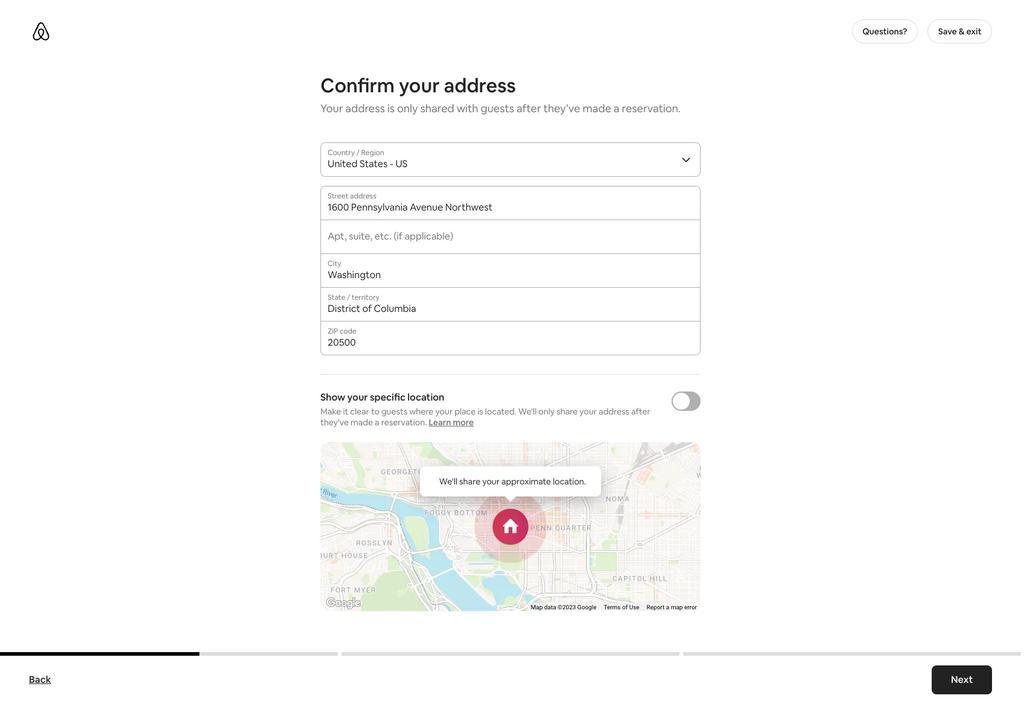 Task type: vqa. For each thing, say whether or not it's contained in the screenshot.
receive in the left of the page
no



Task type: describe. For each thing, give the bounding box(es) containing it.
after inside make it clear to guests where your place is located. we'll only share your address after they've made a reservation.
[[632, 406, 651, 417]]

where
[[409, 406, 434, 417]]

&
[[959, 26, 965, 37]]

share inside make it clear to guests where your place is located. we'll only share your address after they've made a reservation.
[[557, 406, 578, 417]]

approximate
[[502, 476, 551, 487]]

0 vertical spatial address
[[444, 73, 516, 98]]

is inside confirm your address your address is only shared with guests after they've made a reservation.
[[387, 101, 395, 115]]

shared
[[420, 101, 455, 115]]

save & exit
[[939, 26, 982, 37]]

it
[[343, 406, 349, 417]]

report a map error link
[[647, 605, 697, 611]]

terms
[[604, 605, 621, 611]]

use
[[630, 605, 640, 611]]

share inside we'll share your approximate location. dialog
[[460, 476, 481, 487]]

google
[[578, 605, 597, 611]]

google image
[[324, 596, 363, 612]]

save & exit button
[[928, 19, 993, 43]]

your inside confirm your address your address is only shared with guests after they've made a reservation.
[[399, 73, 440, 98]]

make
[[321, 406, 341, 417]]

after inside confirm your address your address is only shared with guests after they've made a reservation.
[[517, 101, 541, 115]]

your
[[321, 101, 343, 115]]

place
[[455, 406, 476, 417]]

with
[[457, 101, 479, 115]]

your inside dialog
[[483, 476, 500, 487]]

next button
[[932, 666, 993, 695]]

made inside make it clear to guests where your place is located. we'll only share your address after they've made a reservation.
[[351, 417, 373, 428]]

save
[[939, 26, 957, 37]]

0 horizontal spatial address
[[346, 101, 385, 115]]

only inside make it clear to guests where your place is located. we'll only share your address after they've made a reservation.
[[539, 406, 555, 417]]

confirm
[[321, 73, 395, 98]]

they've
[[321, 417, 349, 428]]

location
[[408, 391, 445, 404]]

more
[[453, 417, 474, 428]]

terms of use link
[[604, 605, 640, 611]]

questions? button
[[852, 19, 918, 43]]

airbnb homepage image
[[31, 22, 51, 41]]

is inside make it clear to guests where your place is located. we'll only share your address after they've made a reservation.
[[478, 406, 484, 417]]

specific
[[370, 391, 406, 404]]

reservation. inside confirm your address your address is only shared with guests after they've made a reservation.
[[622, 101, 681, 115]]

next
[[951, 674, 973, 687]]

©2023
[[558, 605, 576, 611]]



Task type: locate. For each thing, give the bounding box(es) containing it.
0 vertical spatial is
[[387, 101, 395, 115]]

a inside make it clear to guests where your place is located. we'll only share your address after they've made a reservation.
[[375, 417, 380, 428]]

1 horizontal spatial reservation.
[[622, 101, 681, 115]]

1 vertical spatial we'll
[[439, 476, 458, 487]]

guests
[[481, 101, 514, 115], [382, 406, 408, 417]]

back button
[[23, 668, 57, 693]]

1 vertical spatial a
[[375, 417, 380, 428]]

1 horizontal spatial address
[[444, 73, 516, 98]]

we'll share your approximate location.
[[439, 476, 586, 487]]

learn
[[429, 417, 451, 428]]

reservation.
[[622, 101, 681, 115], [381, 417, 427, 428]]

1 vertical spatial after
[[632, 406, 651, 417]]

0 horizontal spatial only
[[397, 101, 418, 115]]

share
[[557, 406, 578, 417], [460, 476, 481, 487]]

terms of use
[[604, 605, 640, 611]]

1 vertical spatial address
[[346, 101, 385, 115]]

2 vertical spatial address
[[599, 406, 630, 417]]

we'll share your approximate location. dialog
[[420, 467, 601, 500]]

1 vertical spatial share
[[460, 476, 481, 487]]

0 vertical spatial only
[[397, 101, 418, 115]]

1 horizontal spatial only
[[539, 406, 555, 417]]

learn more
[[429, 417, 474, 428]]

a right they've
[[614, 101, 620, 115]]

we'll inside make it clear to guests where your place is located. we'll only share your address after they've made a reservation.
[[519, 406, 537, 417]]

guests inside make it clear to guests where your place is located. we'll only share your address after they've made a reservation.
[[382, 406, 408, 417]]

reservation. inside make it clear to guests where your place is located. we'll only share your address after they've made a reservation.
[[381, 417, 427, 428]]

a inside confirm your address your address is only shared with guests after they've made a reservation.
[[614, 101, 620, 115]]

1 vertical spatial only
[[539, 406, 555, 417]]

data
[[545, 605, 556, 611]]

map region
[[202, 402, 821, 705]]

2 horizontal spatial address
[[599, 406, 630, 417]]

only
[[397, 101, 418, 115], [539, 406, 555, 417]]

0 horizontal spatial share
[[460, 476, 481, 487]]

0 vertical spatial guests
[[481, 101, 514, 115]]

2 vertical spatial a
[[666, 605, 670, 611]]

guests right with
[[481, 101, 514, 115]]

show
[[321, 391, 345, 404]]

address
[[444, 73, 516, 98], [346, 101, 385, 115], [599, 406, 630, 417]]

1 horizontal spatial made
[[583, 101, 612, 115]]

we'll
[[519, 406, 537, 417], [439, 476, 458, 487]]

we'll inside dialog
[[439, 476, 458, 487]]

guests down specific
[[382, 406, 408, 417]]

a
[[614, 101, 620, 115], [375, 417, 380, 428], [666, 605, 670, 611]]

clear
[[350, 406, 369, 417]]

made right it
[[351, 417, 373, 428]]

report a map error
[[647, 605, 697, 611]]

map
[[531, 605, 543, 611]]

exit
[[967, 26, 982, 37]]

1 horizontal spatial a
[[614, 101, 620, 115]]

0 horizontal spatial we'll
[[439, 476, 458, 487]]

None text field
[[328, 202, 694, 214], [328, 235, 694, 248], [328, 202, 694, 214], [328, 235, 694, 248]]

only left shared
[[397, 101, 418, 115]]

0 vertical spatial made
[[583, 101, 612, 115]]

0 horizontal spatial made
[[351, 417, 373, 428]]

we'll down learn more
[[439, 476, 458, 487]]

1 vertical spatial guests
[[382, 406, 408, 417]]

only right located.
[[539, 406, 555, 417]]

0 vertical spatial share
[[557, 406, 578, 417]]

make it clear to guests where your place is located. we'll only share your address after they've made a reservation.
[[321, 406, 651, 428]]

0 vertical spatial we'll
[[519, 406, 537, 417]]

0 vertical spatial after
[[517, 101, 541, 115]]

after
[[517, 101, 541, 115], [632, 406, 651, 417]]

of
[[622, 605, 628, 611]]

to
[[371, 406, 380, 417]]

1 horizontal spatial is
[[478, 406, 484, 417]]

made right they've
[[583, 101, 612, 115]]

address inside make it clear to guests where your place is located. we'll only share your address after they've made a reservation.
[[599, 406, 630, 417]]

report
[[647, 605, 665, 611]]

error
[[685, 605, 697, 611]]

only inside confirm your address your address is only shared with guests after they've made a reservation.
[[397, 101, 418, 115]]

a right clear
[[375, 417, 380, 428]]

0 horizontal spatial after
[[517, 101, 541, 115]]

0 vertical spatial reservation.
[[622, 101, 681, 115]]

is
[[387, 101, 395, 115], [478, 406, 484, 417]]

questions?
[[863, 26, 908, 37]]

back
[[29, 674, 51, 687]]

1 horizontal spatial guests
[[481, 101, 514, 115]]

0 horizontal spatial guests
[[382, 406, 408, 417]]

we'll right located.
[[519, 406, 537, 417]]

learn more link
[[429, 417, 474, 428]]

1 horizontal spatial share
[[557, 406, 578, 417]]

your
[[399, 73, 440, 98], [348, 391, 368, 404], [436, 406, 453, 417], [580, 406, 597, 417], [483, 476, 500, 487]]

located.
[[485, 406, 517, 417]]

0 horizontal spatial reservation.
[[381, 417, 427, 428]]

1 vertical spatial made
[[351, 417, 373, 428]]

confirm your address your address is only shared with guests after they've made a reservation.
[[321, 73, 681, 115]]

0 vertical spatial a
[[614, 101, 620, 115]]

they've
[[544, 101, 581, 115]]

guests inside confirm your address your address is only shared with guests after they've made a reservation.
[[481, 101, 514, 115]]

made inside confirm your address your address is only shared with guests after they've made a reservation.
[[583, 101, 612, 115]]

1 horizontal spatial after
[[632, 406, 651, 417]]

None text field
[[328, 269, 694, 281], [328, 303, 694, 315], [328, 337, 694, 349], [328, 269, 694, 281], [328, 303, 694, 315], [328, 337, 694, 349]]

1 horizontal spatial we'll
[[519, 406, 537, 417]]

map
[[671, 605, 683, 611]]

show your specific location
[[321, 391, 445, 404]]

0 horizontal spatial is
[[387, 101, 395, 115]]

1 vertical spatial is
[[478, 406, 484, 417]]

is down confirm
[[387, 101, 395, 115]]

location.
[[553, 476, 586, 487]]

map data ©2023 google
[[531, 605, 597, 611]]

1 vertical spatial reservation.
[[381, 417, 427, 428]]

is right place
[[478, 406, 484, 417]]

a left map at bottom
[[666, 605, 670, 611]]

2 horizontal spatial a
[[666, 605, 670, 611]]

0 horizontal spatial a
[[375, 417, 380, 428]]

made
[[583, 101, 612, 115], [351, 417, 373, 428]]



